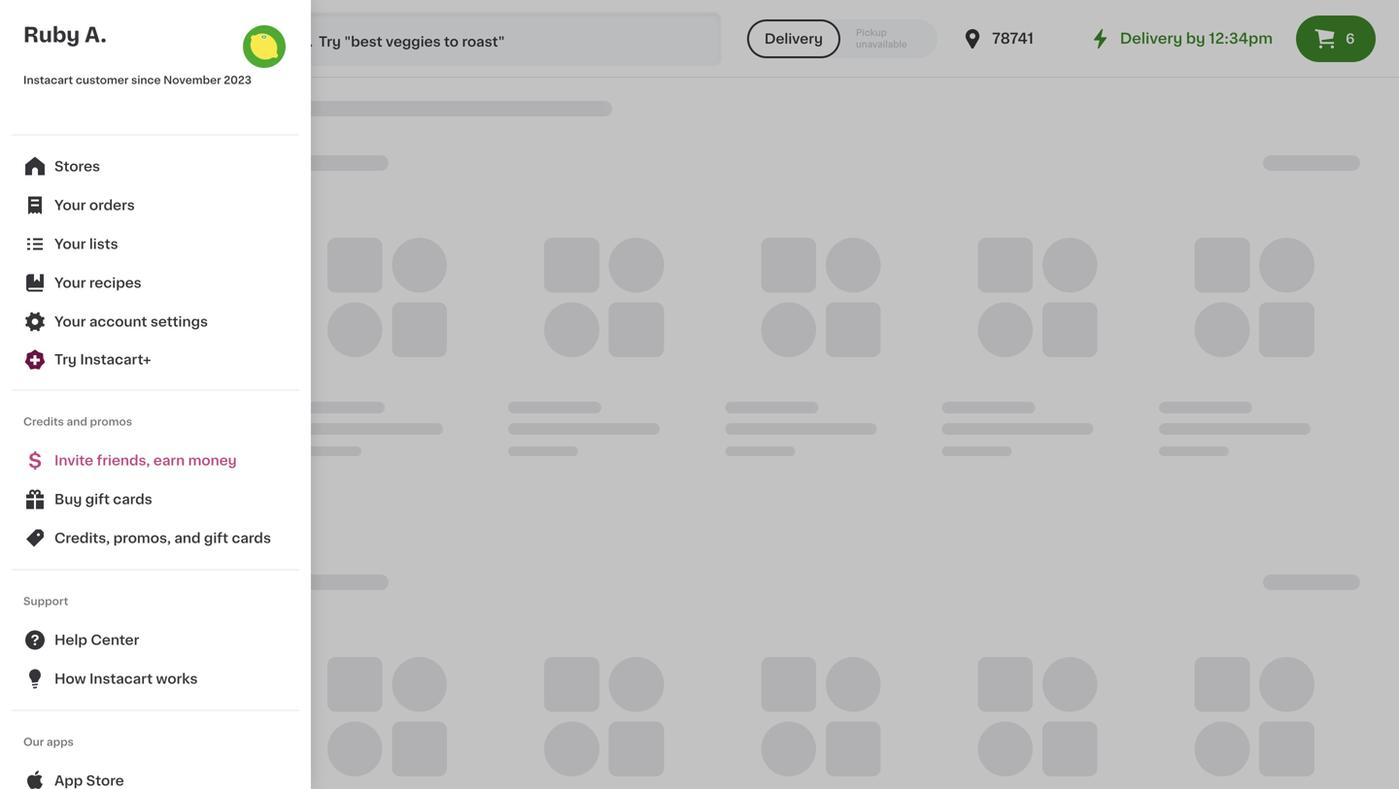 Task type: locate. For each thing, give the bounding box(es) containing it.
a.
[[85, 25, 107, 45]]

our apps
[[23, 737, 74, 748]]

deli link
[[12, 613, 236, 650]]

delivery inside 'button'
[[765, 32, 823, 46]]

& up 'canned goods & soups' link
[[113, 736, 124, 749]]

credits,
[[54, 532, 110, 546]]

recipes
[[89, 276, 142, 290]]

0 horizontal spatial delivery
[[765, 32, 823, 46]]

meat & seafood
[[23, 477, 136, 491]]

beverages link
[[12, 428, 236, 465]]

dairy
[[23, 403, 61, 417]]

3 your from the top
[[54, 276, 86, 290]]

soups
[[146, 772, 190, 786]]

2 your from the top
[[54, 238, 86, 251]]

None search field
[[278, 12, 722, 66]]

1 horizontal spatial and
[[174, 532, 201, 546]]

gift down seafood
[[85, 493, 110, 507]]

buy gift cards
[[54, 493, 152, 507]]

how instacart works
[[54, 673, 198, 686]]

since
[[131, 75, 161, 86]]

instacart down ruby
[[23, 75, 73, 86]]

1 horizontal spatial cards
[[232, 532, 271, 546]]

0 vertical spatial and
[[67, 417, 87, 428]]

your for your lists
[[54, 238, 86, 251]]

instacart up dry goods & pasta link
[[89, 673, 153, 686]]

deli
[[23, 625, 51, 638]]

app store
[[54, 775, 124, 788]]

account
[[89, 315, 147, 329]]

canned goods & soups link
[[12, 761, 236, 790]]

4 your from the top
[[54, 315, 86, 329]]

gift down buy gift cards link
[[204, 532, 228, 546]]

1 your from the top
[[54, 199, 86, 212]]

your down the higher
[[54, 199, 86, 212]]

recipes
[[23, 329, 80, 343]]

your up recipes
[[54, 315, 86, 329]]

0 vertical spatial goods
[[52, 699, 99, 712]]

november
[[163, 75, 221, 86]]

goods for dry
[[52, 699, 99, 712]]

credits and promos element
[[12, 442, 299, 558]]

ruby a. image
[[241, 23, 288, 70]]

prepared foods link
[[12, 650, 236, 687]]

& for meat
[[63, 477, 74, 491]]

0 vertical spatial cards
[[113, 493, 152, 507]]

bakery link
[[12, 576, 236, 613]]

settings
[[150, 315, 208, 329]]

delivery
[[1120, 32, 1183, 46], [765, 32, 823, 46]]

instacart logo image
[[66, 27, 183, 51]]

try
[[54, 353, 77, 367]]

invite friends, earn money link
[[12, 442, 299, 480]]

cards down the money
[[232, 532, 271, 546]]

our
[[23, 737, 44, 748]]

money
[[188, 454, 237, 468]]

your for your recipes
[[54, 276, 86, 290]]

instacart
[[23, 75, 73, 86], [89, 673, 153, 686]]

cards
[[113, 493, 152, 507], [232, 532, 271, 546]]

in-
[[111, 168, 126, 178]]

and
[[67, 417, 87, 428], [174, 532, 201, 546]]

eggs
[[79, 403, 114, 417]]

app store link
[[12, 762, 299, 790]]

condiments & sauces link
[[12, 724, 236, 761]]

all
[[204, 34, 218, 45]]

prepared foods
[[23, 662, 134, 675]]

1 vertical spatial cards
[[232, 532, 271, 546]]

& left 'eggs'
[[64, 403, 76, 417]]

credits
[[23, 417, 64, 428]]

canned
[[23, 772, 78, 786]]

2023
[[224, 75, 252, 86]]

beverages
[[23, 440, 98, 454]]

dry goods & pasta
[[23, 699, 156, 712]]

1 horizontal spatial instacart
[[89, 673, 153, 686]]

your down your lists
[[54, 276, 86, 290]]

buy gift cards link
[[12, 480, 299, 519]]

1 vertical spatial gift
[[204, 532, 228, 546]]

goods
[[52, 699, 99, 712], [82, 772, 128, 786]]

1 vertical spatial goods
[[82, 772, 128, 786]]

lists
[[89, 238, 118, 251]]

sauces
[[128, 736, 179, 749]]

ruby a.
[[23, 25, 107, 45]]

orders
[[89, 199, 135, 212]]

promos
[[90, 417, 132, 428]]

your for your orders
[[54, 199, 86, 212]]

0 horizontal spatial cards
[[113, 493, 152, 507]]

1 horizontal spatial gift
[[204, 532, 228, 546]]

0 horizontal spatial gift
[[85, 493, 110, 507]]

1 vertical spatial and
[[174, 532, 201, 546]]

1 vertical spatial instacart
[[89, 673, 153, 686]]

your account settings link
[[12, 303, 299, 342]]

78741
[[992, 32, 1034, 46]]

help
[[54, 634, 87, 648]]

higher than in-store prices link
[[44, 165, 204, 181]]

and right promos,
[[174, 532, 201, 546]]

instacart+
[[80, 353, 151, 367]]

78741 button
[[961, 12, 1078, 66]]

than
[[84, 168, 109, 178]]

&
[[64, 403, 76, 417], [63, 477, 74, 491], [102, 699, 114, 712], [113, 736, 124, 749], [132, 772, 143, 786]]

your left "lists"
[[54, 238, 86, 251]]

invite friends, earn money
[[54, 454, 237, 468]]

your for your account settings
[[54, 315, 86, 329]]

gift
[[85, 493, 110, 507], [204, 532, 228, 546]]

6
[[1346, 32, 1355, 46]]

& up "buy"
[[63, 477, 74, 491]]

and up beverages
[[67, 417, 87, 428]]

1 horizontal spatial delivery
[[1120, 32, 1183, 46]]

cards down seafood
[[113, 493, 152, 507]]

store
[[86, 775, 124, 788]]

customer
[[76, 75, 129, 86]]

dry
[[23, 699, 49, 712]]

by
[[1186, 32, 1205, 46]]

0 horizontal spatial instacart
[[23, 75, 73, 86]]

0 vertical spatial instacart
[[23, 75, 73, 86]]

& for dairy
[[64, 403, 76, 417]]



Task type: vqa. For each thing, say whether or not it's contained in the screenshot.
Instacart to the left
yes



Task type: describe. For each thing, give the bounding box(es) containing it.
& for condiments
[[113, 736, 124, 749]]

meat
[[23, 477, 59, 491]]

dry goods & pasta link
[[12, 687, 236, 724]]

higher
[[44, 168, 81, 178]]

prepared
[[23, 662, 88, 675]]

12:34pm
[[1209, 32, 1273, 46]]

support
[[23, 597, 68, 607]]

your lists link
[[12, 225, 299, 264]]

your recipes link
[[12, 264, 299, 303]]

center
[[91, 634, 139, 648]]

delivery by 12:34pm link
[[1089, 27, 1273, 51]]

h-e-b logo image
[[105, 101, 142, 138]]

your account settings
[[54, 315, 208, 329]]

0 vertical spatial gift
[[85, 493, 110, 507]]

how
[[54, 673, 86, 686]]

condiments
[[23, 736, 110, 749]]

all stores link
[[66, 12, 257, 66]]

all stores
[[204, 34, 255, 45]]

credits, promos, and gift cards link
[[12, 519, 299, 558]]

stores link
[[12, 147, 299, 186]]

produce link
[[12, 355, 236, 392]]

stores
[[220, 34, 255, 45]]

foods
[[91, 662, 134, 675]]

higher than in-store prices
[[44, 168, 192, 178]]

pasta
[[117, 699, 156, 712]]

& left pasta
[[102, 699, 114, 712]]

your lists
[[54, 238, 118, 251]]

instacart customer since november 2023
[[23, 75, 252, 86]]

your orders
[[54, 199, 135, 212]]

promos,
[[113, 532, 171, 546]]

invite
[[54, 454, 93, 468]]

meat & seafood link
[[12, 465, 236, 502]]

your recipes
[[54, 276, 142, 290]]

help center link
[[12, 621, 299, 660]]

& left the soups
[[132, 772, 143, 786]]

apps
[[47, 737, 74, 748]]

bakery
[[23, 588, 72, 601]]

prices
[[157, 168, 192, 178]]

try instacart+ image
[[23, 348, 47, 372]]

credits and promos
[[23, 417, 132, 428]]

canned goods & soups
[[23, 772, 190, 786]]

buy
[[54, 493, 82, 507]]

how instacart works link
[[12, 660, 299, 699]]

earn
[[153, 454, 185, 468]]

delivery for delivery
[[765, 32, 823, 46]]

your orders link
[[12, 186, 299, 225]]

recipes link
[[12, 318, 236, 355]]

delivery by 12:34pm
[[1120, 32, 1273, 46]]

store
[[126, 168, 155, 178]]

condiments & sauces
[[23, 736, 179, 749]]

cards inside credits, promos, and gift cards link
[[232, 532, 271, 546]]

credits, promos, and gift cards
[[54, 532, 271, 546]]

6 button
[[1296, 16, 1376, 62]]

delivery for delivery by 12:34pm
[[1120, 32, 1183, 46]]

cards inside buy gift cards link
[[113, 493, 152, 507]]

goods for canned
[[82, 772, 128, 786]]

service type group
[[747, 19, 938, 58]]

dairy & eggs
[[23, 403, 114, 417]]

seafood
[[77, 477, 136, 491]]

delivery button
[[747, 19, 840, 58]]

0 horizontal spatial and
[[67, 417, 87, 428]]

instacart inside "link"
[[89, 673, 153, 686]]

try instacart+ link
[[12, 342, 299, 378]]

ruby
[[23, 25, 80, 45]]

stores
[[54, 160, 100, 173]]

support element
[[12, 621, 299, 699]]

works
[[156, 673, 198, 686]]

friends,
[[97, 454, 150, 468]]

dairy & eggs link
[[12, 392, 236, 428]]



